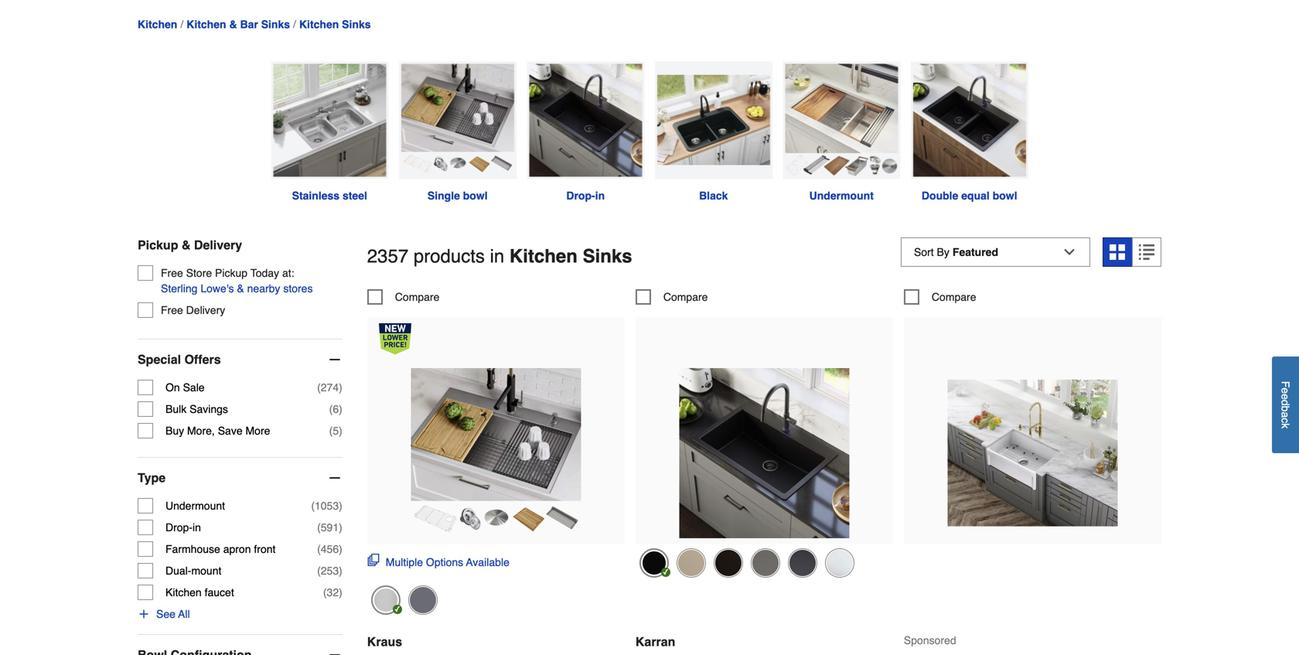 Task type: vqa. For each thing, say whether or not it's contained in the screenshot.


Task type: describe. For each thing, give the bounding box(es) containing it.
1053
[[315, 500, 339, 512]]

on
[[166, 381, 180, 394]]

single bowl
[[428, 190, 488, 202]]

undermount link
[[778, 62, 906, 203]]

591
[[321, 521, 339, 534]]

today
[[250, 267, 279, 279]]

karran link
[[636, 635, 893, 655]]

( for 5
[[329, 425, 333, 437]]

( 274 )
[[317, 381, 343, 394]]

32
[[327, 586, 339, 599]]

sterling lowe's & nearby stores
[[161, 282, 313, 295]]

lowe's
[[201, 282, 234, 295]]

free for free delivery
[[161, 304, 183, 316]]

5
[[333, 425, 339, 437]]

equal
[[962, 190, 990, 202]]

274
[[321, 381, 339, 394]]

( for 253
[[317, 565, 321, 577]]

3 minus image from the top
[[327, 647, 343, 655]]

( 253 )
[[317, 565, 343, 577]]

mount
[[191, 565, 222, 577]]

kitchen & bar sinks link
[[187, 18, 290, 30]]

) for ( 5 )
[[339, 425, 343, 437]]

savings
[[190, 403, 228, 415]]

) for ( 456 )
[[339, 543, 343, 555]]

see all
[[156, 608, 190, 620]]

5013564513 element
[[636, 289, 708, 305]]

plus image
[[138, 608, 150, 620]]

0 horizontal spatial drop-
[[166, 521, 193, 534]]

stainless
[[292, 190, 340, 202]]

available
[[466, 556, 510, 568]]

type button
[[138, 458, 343, 498]]

all
[[178, 608, 190, 620]]

stainless steel
[[292, 190, 367, 202]]

2 / from the left
[[293, 18, 296, 31]]

253
[[321, 565, 339, 577]]

sterling
[[161, 282, 198, 295]]

2 horizontal spatial sinks
[[583, 246, 632, 267]]

minus image for special offers
[[327, 352, 343, 367]]

more,
[[187, 425, 215, 437]]

black link
[[650, 62, 778, 203]]

f e e d b a c k
[[1280, 381, 1292, 429]]

) for ( 274 )
[[339, 381, 343, 394]]

double
[[922, 190, 959, 202]]

pvd black stainless steel image
[[408, 585, 438, 615]]

special offers
[[138, 352, 221, 367]]

nearby
[[247, 282, 280, 295]]

steel
[[343, 190, 367, 202]]

0 vertical spatial undermount
[[810, 190, 874, 202]]

at:
[[282, 267, 294, 279]]

karran
[[636, 635, 676, 649]]

kitchen faucet
[[166, 586, 234, 599]]

save
[[218, 425, 243, 437]]

( 456 )
[[317, 543, 343, 555]]

multiple
[[386, 556, 423, 568]]

concrete image
[[751, 548, 780, 578]]

2 bowl from the left
[[993, 190, 1018, 202]]

single
[[428, 190, 460, 202]]

list view image
[[1139, 244, 1155, 260]]

1 horizontal spatial sinks
[[342, 18, 371, 30]]

0 vertical spatial delivery
[[194, 238, 242, 252]]

( 32 )
[[323, 586, 343, 599]]

( 591 )
[[317, 521, 343, 534]]

( 6 )
[[329, 403, 343, 415]]

drop-in inside 'link'
[[566, 190, 605, 202]]

( 5 )
[[329, 425, 343, 437]]

a
[[1280, 412, 1292, 418]]

karran drop-in 33-in x 22-in black quartz single bowl 1-hole kitchen sink image
[[679, 368, 850, 538]]

1000957418 element
[[367, 289, 440, 305]]

1 bowl from the left
[[463, 190, 488, 202]]

kraus link
[[367, 635, 625, 655]]

kitchen sinks bowl configuration double equal bowl image
[[911, 62, 1029, 179]]

1 vertical spatial drop-in
[[166, 521, 201, 534]]

( for 32
[[323, 586, 327, 599]]

1 vertical spatial pickup
[[215, 267, 248, 279]]

2 vertical spatial in
[[193, 521, 201, 534]]

compare for 5006032607 element
[[932, 291, 977, 303]]

kraus
[[367, 635, 402, 649]]

0 horizontal spatial undermount
[[166, 500, 225, 512]]

f
[[1280, 381, 1292, 388]]

dual-mount
[[166, 565, 222, 577]]

allen + roth farmhouse apron front 30-in x 18-in white fireclay single bowl kitchen sink image
[[948, 368, 1118, 538]]

sale
[[183, 381, 205, 394]]

double equal bowl link
[[906, 62, 1034, 203]]

on sale
[[166, 381, 205, 394]]

drop- inside 'link'
[[566, 190, 595, 202]]

store
[[186, 267, 212, 279]]

dual-
[[166, 565, 191, 577]]

multiple options available
[[386, 556, 510, 568]]

minus image for type
[[327, 470, 343, 486]]

bulk
[[166, 403, 187, 415]]

1 vertical spatial delivery
[[186, 304, 225, 316]]

2357
[[367, 246, 409, 267]]

( 1053 )
[[311, 500, 343, 512]]

b
[[1280, 406, 1292, 412]]

apron
[[223, 543, 251, 555]]

more
[[246, 425, 270, 437]]



Task type: locate. For each thing, give the bounding box(es) containing it.
) for ( 6 )
[[339, 403, 343, 415]]

3 compare from the left
[[932, 291, 977, 303]]

products
[[414, 246, 485, 267]]

minus image inside 'special offers' button
[[327, 352, 343, 367]]

bulk savings
[[166, 403, 228, 415]]

compare for 1000957418 element
[[395, 291, 440, 303]]

drop-
[[566, 190, 595, 202], [166, 521, 193, 534]]

456
[[321, 543, 339, 555]]

minus image inside type button
[[327, 470, 343, 486]]

bowl right single
[[463, 190, 488, 202]]

farmhouse apron front
[[166, 543, 276, 555]]

kitchen
[[138, 18, 177, 30], [187, 18, 226, 30], [299, 18, 339, 30], [510, 246, 578, 267], [166, 586, 202, 599]]

see all button
[[138, 606, 190, 622]]

compare inside 5013564513 element
[[664, 291, 708, 303]]

delivery down lowe's
[[186, 304, 225, 316]]

) up ( 6 )
[[339, 381, 343, 394]]

0 horizontal spatial sinks
[[261, 18, 290, 30]]

d
[[1280, 400, 1292, 406]]

1 vertical spatial in
[[490, 246, 505, 267]]

1 vertical spatial drop-
[[166, 521, 193, 534]]

drop- down kitchen sinks type drop-in image
[[566, 190, 595, 202]]

e
[[1280, 388, 1292, 394], [1280, 394, 1292, 400]]

grey image
[[788, 548, 817, 578]]

kitchen link
[[138, 18, 177, 30]]

free
[[161, 267, 183, 279], [161, 304, 183, 316]]

1 horizontal spatial drop-in
[[566, 190, 605, 202]]

kitchen sinks material stainless steel image
[[271, 62, 388, 179]]

pickup up sterling lowe's & nearby stores at left
[[215, 267, 248, 279]]

minus image
[[327, 352, 343, 367], [327, 470, 343, 486], [327, 647, 343, 655]]

buy more, save more
[[166, 425, 270, 437]]

1 compare from the left
[[395, 291, 440, 303]]

minus image up 1053
[[327, 470, 343, 486]]

1 free from the top
[[161, 267, 183, 279]]

sponsored
[[904, 634, 957, 647]]

2 minus image from the top
[[327, 470, 343, 486]]

free for free store pickup today at:
[[161, 267, 183, 279]]

&
[[229, 18, 237, 30], [182, 238, 191, 252], [237, 282, 244, 295]]

) down "591"
[[339, 543, 343, 555]]

special
[[138, 352, 181, 367]]

grid view image
[[1110, 244, 1125, 260]]

2 vertical spatial minus image
[[327, 647, 343, 655]]

1 vertical spatial &
[[182, 238, 191, 252]]

( for 1053
[[311, 500, 315, 512]]

/
[[180, 18, 184, 31], [293, 18, 296, 31]]

) up ( 5 )
[[339, 403, 343, 415]]

in right products
[[490, 246, 505, 267]]

) down ( 253 ) on the left bottom of the page
[[339, 586, 343, 599]]

kitchen sinks link
[[299, 18, 371, 30]]

brown image
[[714, 548, 743, 578]]

2 compare from the left
[[664, 291, 708, 303]]

0 horizontal spatial drop-in
[[166, 521, 201, 534]]

bisque image
[[677, 548, 706, 578]]

7 ) from the top
[[339, 565, 343, 577]]

in up farmhouse
[[193, 521, 201, 534]]

buy
[[166, 425, 184, 437]]

single bowl link
[[394, 62, 522, 203]]

f e e d b a c k button
[[1272, 357, 1299, 453]]

0 horizontal spatial in
[[193, 521, 201, 534]]

undermount up farmhouse
[[166, 500, 225, 512]]

black
[[699, 190, 728, 202]]

bowl right 'equal'
[[993, 190, 1018, 202]]

in down kitchen sinks type drop-in image
[[595, 190, 605, 202]]

6
[[333, 403, 339, 415]]

free down 'sterling'
[[161, 304, 183, 316]]

0 vertical spatial in
[[595, 190, 605, 202]]

1 vertical spatial free
[[161, 304, 183, 316]]

4 ) from the top
[[339, 500, 343, 512]]

compare
[[395, 291, 440, 303], [664, 291, 708, 303], [932, 291, 977, 303]]

2 horizontal spatial compare
[[932, 291, 977, 303]]

offers
[[184, 352, 221, 367]]

special offers button
[[138, 340, 343, 380]]

multiple options available link
[[367, 554, 510, 570]]

minus image left kraus
[[327, 647, 343, 655]]

) for ( 591 )
[[339, 521, 343, 534]]

minus image up ( 274 )
[[327, 352, 343, 367]]

6 ) from the top
[[339, 543, 343, 555]]

) down ( 6 )
[[339, 425, 343, 437]]

options
[[426, 556, 463, 568]]

5006032607 element
[[904, 289, 977, 305]]

sterling lowe's & nearby stores button
[[161, 281, 313, 296]]

0 vertical spatial &
[[229, 18, 237, 30]]

pickup & delivery
[[138, 238, 242, 252]]

& up store
[[182, 238, 191, 252]]

( for 591
[[317, 521, 321, 534]]

drop- up farmhouse
[[166, 521, 193, 534]]

0 vertical spatial drop-in
[[566, 190, 605, 202]]

1 ) from the top
[[339, 381, 343, 394]]

) for ( 253 )
[[339, 565, 343, 577]]

1 e from the top
[[1280, 388, 1292, 394]]

black image
[[640, 548, 669, 578]]

) for ( 32 )
[[339, 586, 343, 599]]

1 horizontal spatial /
[[293, 18, 296, 31]]

1 horizontal spatial undermount
[[810, 190, 874, 202]]

kitchen / kitchen & bar sinks / kitchen sinks
[[138, 18, 371, 31]]

) up ( 591 )
[[339, 500, 343, 512]]

1 horizontal spatial in
[[490, 246, 505, 267]]

1 horizontal spatial drop-
[[566, 190, 595, 202]]

0 horizontal spatial compare
[[395, 291, 440, 303]]

/ right kitchen link
[[180, 18, 184, 31]]

drop-in link
[[522, 62, 650, 203]]

5 ) from the top
[[339, 521, 343, 534]]

see
[[156, 608, 176, 620]]

e up d
[[1280, 388, 1292, 394]]

compare inside 1000957418 element
[[395, 291, 440, 303]]

& inside button
[[237, 282, 244, 295]]

(
[[317, 381, 321, 394], [329, 403, 333, 415], [329, 425, 333, 437], [311, 500, 315, 512], [317, 521, 321, 534], [317, 543, 321, 555], [317, 565, 321, 577], [323, 586, 327, 599]]

kitchen sinks color/finish family black image
[[655, 62, 773, 179]]

drop-in up farmhouse
[[166, 521, 201, 534]]

sinks
[[261, 18, 290, 30], [342, 18, 371, 30], [583, 246, 632, 267]]

0 horizontal spatial bowl
[[463, 190, 488, 202]]

/ left kitchen sinks link
[[293, 18, 296, 31]]

c
[[1280, 418, 1292, 423]]

2357 products in kitchen sinks
[[367, 246, 632, 267]]

2 horizontal spatial in
[[595, 190, 605, 202]]

( for 6
[[329, 403, 333, 415]]

free store pickup today at:
[[161, 267, 294, 279]]

free delivery
[[161, 304, 225, 316]]

kitchen sinks type undermount image
[[783, 62, 901, 179]]

type
[[138, 471, 166, 485]]

3 ) from the top
[[339, 425, 343, 437]]

1 vertical spatial minus image
[[327, 470, 343, 486]]

compare inside 5006032607 element
[[932, 291, 977, 303]]

2 e from the top
[[1280, 394, 1292, 400]]

) up ( 32 ) on the left
[[339, 565, 343, 577]]

front
[[254, 543, 276, 555]]

1 vertical spatial undermount
[[166, 500, 225, 512]]

drop-in down kitchen sinks type drop-in image
[[566, 190, 605, 202]]

compare for 5013564513 element
[[664, 291, 708, 303]]

1 horizontal spatial pickup
[[215, 267, 248, 279]]

)
[[339, 381, 343, 394], [339, 403, 343, 415], [339, 425, 343, 437], [339, 500, 343, 512], [339, 521, 343, 534], [339, 543, 343, 555], [339, 565, 343, 577], [339, 586, 343, 599]]

faucet
[[205, 586, 234, 599]]

undermount down kitchen sinks type undermount image
[[810, 190, 874, 202]]

( for 456
[[317, 543, 321, 555]]

1 horizontal spatial compare
[[664, 291, 708, 303]]

1 / from the left
[[180, 18, 184, 31]]

pickup up 'sterling'
[[138, 238, 178, 252]]

kitchen sinks type drop-in image
[[527, 62, 645, 179]]

delivery up free store pickup today at:
[[194, 238, 242, 252]]

) up ( 456 )
[[339, 521, 343, 534]]

double equal bowl
[[922, 190, 1018, 202]]

) for ( 1053 )
[[339, 500, 343, 512]]

0 vertical spatial pickup
[[138, 238, 178, 252]]

1 minus image from the top
[[327, 352, 343, 367]]

k
[[1280, 423, 1292, 429]]

kraus kore workstation dual-mount 33-in x 22-in stainless steel single bowl 2-hole workstation kitchen sink image
[[411, 368, 581, 538]]

drop-in
[[566, 190, 605, 202], [166, 521, 201, 534]]

e up the 'b'
[[1280, 394, 1292, 400]]

white image
[[825, 548, 855, 578]]

farmhouse
[[166, 543, 220, 555]]

2 vertical spatial &
[[237, 282, 244, 295]]

2 free from the top
[[161, 304, 183, 316]]

0 horizontal spatial /
[[180, 18, 184, 31]]

1 horizontal spatial bowl
[[993, 190, 1018, 202]]

2 ) from the top
[[339, 403, 343, 415]]

delivery
[[194, 238, 242, 252], [186, 304, 225, 316]]

stainless steel image
[[371, 585, 401, 615]]

& inside kitchen / kitchen & bar sinks / kitchen sinks
[[229, 18, 237, 30]]

bar
[[240, 18, 258, 30]]

kitchen sinks bowl configuration single bowl image
[[399, 62, 517, 179]]

0 vertical spatial free
[[161, 267, 183, 279]]

stores
[[283, 282, 313, 295]]

0 vertical spatial minus image
[[327, 352, 343, 367]]

free up 'sterling'
[[161, 267, 183, 279]]

& left bar
[[229, 18, 237, 30]]

in inside 'link'
[[595, 190, 605, 202]]

& down free store pickup today at:
[[237, 282, 244, 295]]

0 vertical spatial drop-
[[566, 190, 595, 202]]

new lower price image
[[379, 323, 411, 355]]

( for 274
[[317, 381, 321, 394]]

stainless steel link
[[266, 62, 394, 203]]

pickup
[[138, 238, 178, 252], [215, 267, 248, 279]]

0 horizontal spatial pickup
[[138, 238, 178, 252]]

8 ) from the top
[[339, 586, 343, 599]]



